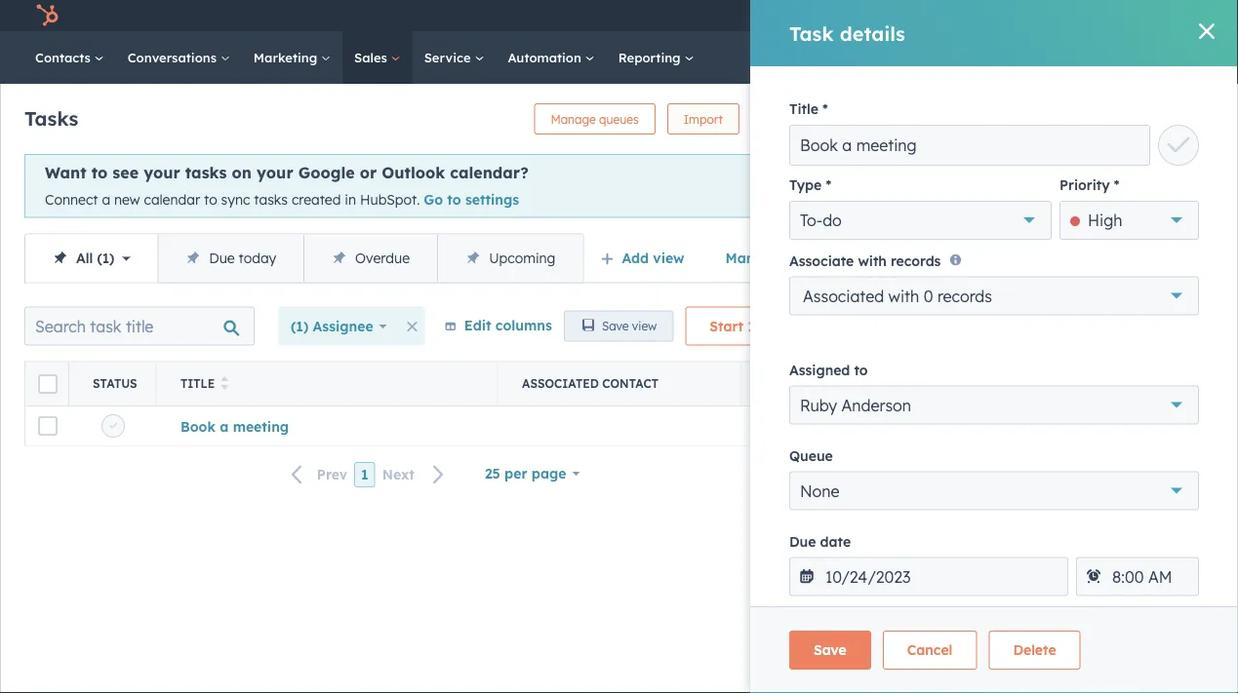 Task type: vqa. For each thing, say whether or not it's contained in the screenshot.
"Learn more."
no



Task type: describe. For each thing, give the bounding box(es) containing it.
daily
[[1111, 468, 1142, 485]]

want to see your tasks on your google or outlook calendar? alert
[[24, 154, 848, 218]]

)
[[109, 249, 114, 267]]

Search task title search field
[[24, 307, 255, 346]]

task
[[790, 21, 834, 45]]

delete
[[1014, 642, 1057, 659]]

associate with records
[[790, 252, 941, 269]]

create task
[[768, 112, 832, 126]]

create task link
[[752, 103, 848, 135]]

due date
[[790, 533, 851, 550]]

contacts link
[[23, 31, 116, 84]]

the
[[1172, 147, 1197, 167]]

associated for associated company
[[766, 376, 843, 391]]

1 horizontal spatial of
[[1061, 468, 1074, 485]]

in inside 'want to see your tasks on your google or outlook calendar? connect a new calendar to sync tasks created in hubspot. go to settings'
[[345, 191, 356, 208]]

high button
[[1060, 201, 1200, 240]]

settings link
[[1026, 5, 1050, 26]]

notifications button
[[1054, 0, 1087, 31]]

to for assigned
[[854, 361, 868, 379]]

to-
[[800, 211, 823, 230]]

hubspot image
[[35, 4, 59, 27]]

delete button
[[989, 631, 1081, 671]]

place.
[[1050, 515, 1088, 532]]

none button
[[790, 472, 1200, 511]]

reporting link
[[607, 31, 706, 84]]

upgrade link
[[878, 5, 903, 26]]

to for go
[[1007, 550, 1021, 567]]

schedule,
[[974, 492, 1034, 509]]

task inside button
[[759, 318, 788, 335]]

start 1 task button
[[685, 307, 833, 346]]

overdue link
[[304, 235, 437, 283]]

marketing link
[[242, 31, 343, 84]]

pagination navigation
[[280, 462, 457, 488]]

book a meeting
[[181, 418, 289, 435]]

Due date text field
[[790, 558, 1069, 597]]

cancel
[[907, 642, 953, 659]]

service link
[[413, 31, 496, 84]]

now you can stay on top of your daily work, keep track of your schedule, and manage your leads all in one place.
[[887, 468, 1224, 532]]

per
[[505, 465, 528, 482]]

to for want
[[91, 163, 108, 183]]

prev button
[[280, 463, 354, 488]]

due today
[[209, 249, 276, 267]]

self made menu
[[876, 0, 1215, 31]]

new
[[114, 191, 140, 208]]

close image
[[812, 179, 824, 190]]

hubspot.
[[360, 191, 420, 208]]

status
[[93, 376, 137, 391]]

prev
[[317, 466, 348, 484]]

due for due date
[[790, 533, 816, 550]]

25
[[485, 465, 500, 482]]

0
[[924, 286, 934, 306]]

meeting
[[233, 418, 289, 435]]

help image
[[996, 9, 1014, 26]]

import link
[[667, 103, 740, 135]]

press to sort. image
[[221, 376, 228, 390]]

created
[[292, 191, 341, 208]]

save for save view
[[602, 319, 629, 334]]

manage for manage queues
[[551, 112, 596, 126]]

view for save view
[[632, 319, 657, 334]]

all ( 1 )
[[76, 249, 114, 267]]

due date element
[[1077, 558, 1200, 597]]

start 1 task
[[710, 318, 788, 335]]

calling icon image
[[914, 8, 932, 25]]

your down can on the bottom of page
[[941, 492, 970, 509]]

upcoming link
[[437, 235, 583, 283]]

this panel has been replaced by the prospecting workspace
[[914, 147, 1197, 186]]

to-do
[[800, 211, 842, 230]]

25 per page button
[[472, 454, 593, 493]]

sales
[[354, 49, 391, 65]]

1 vertical spatial a
[[220, 418, 229, 435]]

priority
[[1060, 177, 1110, 194]]

work,
[[1145, 468, 1180, 485]]

save for save
[[814, 642, 847, 659]]

contact
[[603, 376, 659, 391]]

link opens in a new window image
[[1110, 549, 1124, 572]]

press to sort. element
[[221, 376, 228, 392]]

associated contact
[[522, 376, 659, 391]]

your up calendar
[[144, 163, 180, 183]]

0 vertical spatial tasks
[[185, 163, 227, 183]]

queues
[[599, 112, 639, 126]]

calling icon button
[[906, 3, 940, 29]]

start
[[710, 318, 744, 335]]

marketing
[[254, 49, 321, 65]]

settings
[[466, 191, 519, 208]]

link opens in a new window image
[[1110, 554, 1124, 567]]

1 button
[[354, 462, 375, 488]]

want to see your tasks on your google or outlook calendar? connect a new calendar to sync tasks created in hubspot. go to settings
[[45, 163, 529, 208]]

save view button
[[564, 311, 674, 342]]

associated with 0 records button
[[790, 277, 1200, 316]]

manage queues
[[551, 112, 639, 126]]

view for add view
[[653, 249, 685, 267]]

see
[[113, 163, 139, 183]]

top
[[1036, 468, 1057, 485]]

ruby anderson
[[800, 396, 912, 415]]

save button
[[790, 631, 871, 671]]

with for associated
[[889, 286, 920, 306]]

close image
[[1200, 23, 1215, 39]]

replaced
[[1075, 147, 1143, 167]]

tasks banner
[[24, 98, 848, 135]]

upgrade image
[[882, 8, 899, 26]]

1 vertical spatial 1
[[748, 318, 755, 335]]

by
[[1148, 147, 1167, 167]]

on inside now you can stay on top of your daily work, keep track of your schedule, and manage your leads all in one place.
[[1016, 468, 1032, 485]]

service
[[424, 49, 475, 65]]

calendar
[[144, 191, 200, 208]]

queue
[[790, 447, 833, 464]]

high
[[1088, 211, 1123, 230]]

assigned to
[[790, 361, 868, 379]]

been
[[1032, 147, 1070, 167]]



Task type: locate. For each thing, give the bounding box(es) containing it.
0 horizontal spatial title
[[181, 376, 215, 391]]

google
[[298, 163, 355, 183]]

ruby anderson button
[[790, 386, 1200, 425]]

associate
[[790, 252, 854, 269]]

0 horizontal spatial task
[[759, 318, 788, 335]]

notifications image
[[1062, 9, 1079, 26]]

add view button
[[588, 239, 701, 278]]

associated company column header
[[743, 363, 987, 406]]

due left date
[[790, 533, 816, 550]]

prospecting inside this panel has been replaced by the prospecting workspace
[[963, 167, 1056, 186]]

cancel button
[[883, 631, 977, 671]]

1 vertical spatial with
[[889, 286, 920, 306]]

0 vertical spatial records
[[891, 252, 941, 269]]

company
[[847, 376, 906, 391]]

due left today
[[209, 249, 235, 267]]

associated inside popup button
[[803, 286, 884, 306]]

help button
[[988, 0, 1022, 31]]

view inside popup button
[[653, 249, 685, 267]]

0 horizontal spatial a
[[102, 191, 110, 208]]

1 horizontal spatial a
[[220, 418, 229, 435]]

to left sync
[[204, 191, 217, 208]]

book a meeting button
[[181, 418, 289, 435]]

0 horizontal spatial with
[[858, 252, 887, 269]]

to up ruby anderson
[[854, 361, 868, 379]]

associated with 0 records
[[803, 286, 993, 306]]

task status: not completed image
[[109, 423, 117, 431]]

1 vertical spatial on
[[1016, 468, 1032, 485]]

ruby
[[800, 396, 838, 415]]

Search HubSpot search field
[[964, 41, 1203, 74]]

records right the "0"
[[938, 286, 993, 306]]

manage views link
[[713, 239, 836, 278]]

views
[[785, 249, 823, 267]]

1 inside navigation
[[102, 249, 109, 267]]

0 horizontal spatial tasks
[[185, 163, 227, 183]]

on inside 'want to see your tasks on your google or outlook calendar? connect a new calendar to sync tasks created in hubspot. go to settings'
[[232, 163, 252, 183]]

title up type
[[790, 101, 819, 118]]

has
[[1000, 147, 1027, 167]]

view right "add"
[[653, 249, 685, 267]]

to left "see"
[[91, 163, 108, 183]]

panel
[[951, 147, 995, 167]]

associated for associated with 0 records
[[803, 286, 884, 306]]

manage for manage views
[[726, 249, 781, 267]]

associated down associate with records
[[803, 286, 884, 306]]

this
[[914, 147, 946, 167]]

0 vertical spatial prospecting
[[963, 167, 1056, 186]]

2 horizontal spatial 1
[[748, 318, 755, 335]]

a
[[102, 191, 110, 208], [220, 418, 229, 435]]

upcoming
[[489, 249, 556, 267]]

you
[[930, 468, 953, 485]]

conversations
[[128, 49, 220, 65]]

next
[[382, 466, 415, 484]]

save inside save button
[[814, 642, 847, 659]]

title
[[790, 101, 819, 118], [181, 376, 215, 391]]

on left top
[[1016, 468, 1032, 485]]

associated company
[[766, 376, 906, 391]]

hubspot link
[[23, 4, 73, 27]]

go down schedule,
[[984, 550, 1003, 567]]

outlook
[[382, 163, 445, 183]]

or
[[360, 163, 377, 183]]

records inside associated with 0 records popup button
[[938, 286, 993, 306]]

0 vertical spatial with
[[858, 252, 887, 269]]

edit
[[464, 316, 491, 334]]

1 horizontal spatial with
[[889, 286, 920, 306]]

edit columns button
[[444, 314, 552, 338]]

conversations link
[[116, 31, 242, 84]]

today
[[239, 249, 276, 267]]

columns
[[496, 316, 552, 334]]

prospecting down title text field on the top of page
[[963, 167, 1056, 186]]

0 vertical spatial save
[[602, 319, 629, 334]]

1 right prev
[[361, 466, 369, 483]]

anderson
[[842, 396, 912, 415]]

edit columns
[[464, 316, 552, 334]]

0 horizontal spatial due
[[209, 249, 235, 267]]

next button
[[375, 463, 457, 488]]

0 vertical spatial manage
[[551, 112, 596, 126]]

with up associated with 0 records in the top of the page
[[858, 252, 887, 269]]

HH:MM text field
[[1077, 558, 1200, 597]]

1 vertical spatial of
[[924, 492, 937, 509]]

to left settings
[[447, 191, 461, 208]]

can
[[957, 468, 981, 485]]

view inside button
[[632, 319, 657, 334]]

1 horizontal spatial manage
[[726, 249, 781, 267]]

1 vertical spatial tasks
[[254, 191, 288, 208]]

now
[[896, 468, 926, 485]]

1 right all
[[102, 249, 109, 267]]

0 vertical spatial go
[[424, 191, 443, 208]]

navigation
[[24, 234, 584, 284]]

calendar?
[[450, 163, 529, 183]]

your down daily
[[1123, 492, 1152, 509]]

1 vertical spatial due
[[790, 533, 816, 550]]

1 vertical spatial manage
[[726, 249, 781, 267]]

due today link
[[157, 235, 304, 283]]

due inside navigation
[[209, 249, 235, 267]]

1 horizontal spatial in
[[1212, 492, 1224, 509]]

manage queues link
[[534, 103, 656, 135]]

view up contact
[[632, 319, 657, 334]]

tasks right sync
[[254, 191, 288, 208]]

1 vertical spatial title
[[181, 376, 215, 391]]

0 horizontal spatial in
[[345, 191, 356, 208]]

manage left views
[[726, 249, 781, 267]]

want
[[45, 163, 86, 183]]

associated for associated contact
[[522, 376, 599, 391]]

go to prospecting link
[[984, 549, 1127, 572]]

0 vertical spatial view
[[653, 249, 685, 267]]

on up sync
[[232, 163, 252, 183]]

with inside popup button
[[889, 286, 920, 306]]

title left press to sort. element
[[181, 376, 215, 391]]

overdue
[[355, 249, 410, 267]]

save inside 'save view' button
[[602, 319, 629, 334]]

import
[[684, 112, 723, 126]]

2 vertical spatial 1
[[361, 466, 369, 483]]

1 vertical spatial prospecting
[[1025, 550, 1107, 567]]

go to prospecting
[[984, 550, 1107, 567]]

your up "created" on the left
[[257, 163, 293, 183]]

your up the manage
[[1078, 468, 1107, 485]]

0 vertical spatial in
[[345, 191, 356, 208]]

search image
[[1198, 51, 1211, 64]]

manage
[[1066, 492, 1120, 509]]

a left new
[[102, 191, 110, 208]]

one
[[1023, 515, 1047, 532]]

to down schedule,
[[1007, 550, 1021, 567]]

associated contact column header
[[499, 363, 743, 406]]

with for associate
[[858, 252, 887, 269]]

0 vertical spatial on
[[232, 163, 252, 183]]

1 vertical spatial view
[[632, 319, 657, 334]]

save view
[[602, 319, 657, 334]]

track
[[887, 492, 920, 509]]

go inside "go to prospecting" link
[[984, 550, 1003, 567]]

1 vertical spatial save
[[814, 642, 847, 659]]

0 vertical spatial task
[[808, 112, 832, 126]]

search button
[[1188, 41, 1221, 74]]

in right "created" on the left
[[345, 191, 356, 208]]

a inside 'want to see your tasks on your google or outlook calendar? connect a new calendar to sync tasks created in hubspot. go to settings'
[[102, 191, 110, 208]]

of
[[1061, 468, 1074, 485], [924, 492, 937, 509]]

prospecting
[[963, 167, 1056, 186], [1025, 550, 1107, 567]]

go down outlook at left
[[424, 191, 443, 208]]

add
[[622, 249, 649, 267]]

associated up the ruby
[[766, 376, 843, 391]]

records up the "0"
[[891, 252, 941, 269]]

0 vertical spatial due
[[209, 249, 235, 267]]

status column header
[[69, 363, 157, 406]]

column header
[[25, 363, 69, 406]]

(1)
[[291, 318, 309, 335]]

all
[[1194, 492, 1209, 509]]

1 vertical spatial task
[[759, 318, 788, 335]]

1 inside pagination navigation
[[361, 466, 369, 483]]

associated down 'columns'
[[522, 376, 599, 391]]

1 horizontal spatial title
[[790, 101, 819, 118]]

1 horizontal spatial task
[[808, 112, 832, 126]]

create
[[768, 112, 805, 126]]

Title text field
[[790, 125, 1151, 166]]

settings image
[[1029, 8, 1047, 26]]

1 horizontal spatial tasks
[[254, 191, 288, 208]]

1 vertical spatial go
[[984, 550, 1003, 567]]

manage inside tasks banner
[[551, 112, 596, 126]]

with left the "0"
[[889, 286, 920, 306]]

stay
[[984, 468, 1012, 485]]

0 horizontal spatial of
[[924, 492, 937, 509]]

25 per page
[[485, 465, 567, 482]]

navigation containing all
[[24, 234, 584, 284]]

0 horizontal spatial manage
[[551, 112, 596, 126]]

task right start at the top of the page
[[759, 318, 788, 335]]

prospecting down the place.
[[1025, 550, 1107, 567]]

of right top
[[1061, 468, 1074, 485]]

1 horizontal spatial 1
[[361, 466, 369, 483]]

a right book
[[220, 418, 229, 435]]

0 horizontal spatial save
[[602, 319, 629, 334]]

due for due today
[[209, 249, 235, 267]]

ruby anderson image
[[1103, 7, 1120, 24]]

book
[[181, 418, 216, 435]]

0 horizontal spatial 1
[[102, 249, 109, 267]]

in right all
[[1212, 492, 1224, 509]]

menu item
[[942, 0, 986, 31]]

0 horizontal spatial go
[[424, 191, 443, 208]]

task inside banner
[[808, 112, 832, 126]]

associated
[[803, 286, 884, 306], [522, 376, 599, 391], [766, 376, 843, 391]]

view
[[653, 249, 685, 267], [632, 319, 657, 334]]

1 horizontal spatial due
[[790, 533, 816, 550]]

task right create
[[808, 112, 832, 126]]

connect
[[45, 191, 98, 208]]

in inside now you can stay on top of your daily work, keep track of your schedule, and manage your leads all in one place.
[[1212, 492, 1224, 509]]

(
[[97, 249, 102, 267]]

0 vertical spatial a
[[102, 191, 110, 208]]

save
[[602, 319, 629, 334], [814, 642, 847, 659]]

1 horizontal spatial save
[[814, 642, 847, 659]]

1 right start at the top of the page
[[748, 318, 755, 335]]

1 horizontal spatial go
[[984, 550, 1003, 567]]

workspace
[[1061, 167, 1148, 186]]

assignee
[[313, 318, 374, 335]]

1 vertical spatial records
[[938, 286, 993, 306]]

type
[[790, 177, 822, 194]]

0 horizontal spatial on
[[232, 163, 252, 183]]

1 horizontal spatial on
[[1016, 468, 1032, 485]]

0 vertical spatial of
[[1061, 468, 1074, 485]]

go inside 'want to see your tasks on your google or outlook calendar? connect a new calendar to sync tasks created in hubspot. go to settings'
[[424, 191, 443, 208]]

0 vertical spatial 1
[[102, 249, 109, 267]]

task details
[[790, 21, 906, 45]]

0 vertical spatial title
[[790, 101, 819, 118]]

go to settings link
[[424, 191, 519, 208]]

tasks up sync
[[185, 163, 227, 183]]

(1) assignee button
[[278, 307, 400, 346]]

add view
[[622, 249, 685, 267]]

manage left the queues
[[551, 112, 596, 126]]

of down 'you'
[[924, 492, 937, 509]]

reporting
[[619, 49, 685, 65]]

records
[[891, 252, 941, 269], [938, 286, 993, 306]]

1 vertical spatial in
[[1212, 492, 1224, 509]]



